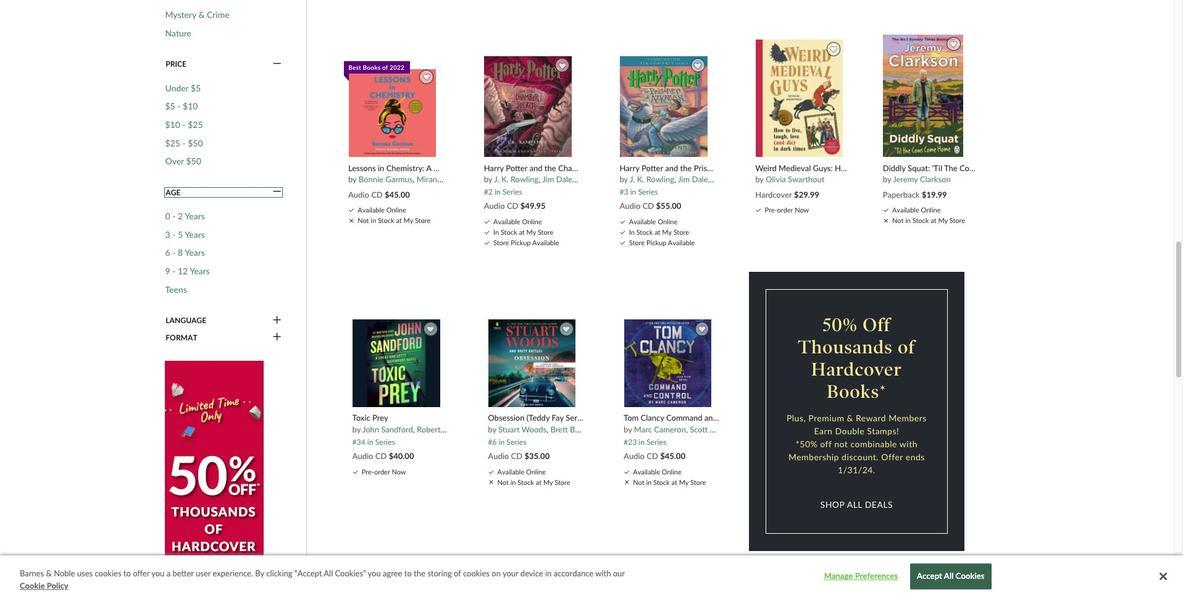 Task type: describe. For each thing, give the bounding box(es) containing it.
teens link
[[165, 284, 187, 295]]

8
[[178, 247, 183, 258]]

lessons
[[348, 163, 376, 173]]

by) inside 'toxic prey by john sandford , robert petkoff (read by) #34 in series audio cd $40.00'
[[492, 425, 502, 434]]

in inside lessons in chemistry: a novel by bonnie garmus , miranda raison (read by) , audio cd $45.00
[[378, 163, 385, 173]]

online for harry potter and the chamber…
[[522, 217, 542, 225]]

tom clancy command and control by marc cameron , scott brick (read by) #23 in series audio cd $45.00
[[624, 413, 762, 461]]

$25 inside "$10 - $25" link
[[188, 119, 203, 130]]

2 cookies from the left
[[463, 568, 490, 578]]

bonnie
[[359, 174, 384, 184]]

6 - 8 years
[[165, 247, 205, 258]]

off
[[863, 314, 891, 336]]

over $50
[[165, 156, 201, 166]]

audio inside 'toxic prey by john sandford , robert petkoff (read by) #34 in series audio cd $40.00'
[[352, 451, 373, 461]]

in stock at my store for $49.95
[[494, 228, 554, 236]]

olivia swarthout link
[[766, 174, 825, 184]]

, down chemistry:
[[413, 174, 415, 184]]

off
[[821, 438, 832, 449]]

my store down $55.00
[[663, 228, 690, 236]]

diddly squat: 'til the cows… link
[[883, 163, 986, 173]]

thousands
[[799, 336, 893, 358]]

offer
[[882, 451, 904, 462]]

plus,
[[787, 412, 806, 423]]

0 - 2 years
[[165, 211, 205, 221]]

cameron
[[654, 425, 686, 434]]

a
[[427, 163, 432, 173]]

obsession (teddy fay series #6… link
[[488, 413, 605, 423]]

- for 0
[[172, 211, 176, 221]]

my store down $49.95 at the left top of the page
[[527, 228, 554, 236]]

plus image
[[273, 315, 281, 326]]

combinable
[[851, 438, 898, 449]]

not in stock at my store down #23 in series link
[[633, 478, 706, 486]]

with inside plus, premium & reward members earn double stamps! *50% off not combinable with membership discount. offer ends 1/31/24.
[[900, 438, 918, 449]]

, up #2 in series link on the top of the page
[[506, 174, 507, 184]]

your
[[503, 568, 519, 578]]

0 horizontal spatial pre-order now
[[362, 467, 406, 475]]

2
[[178, 211, 183, 221]]

available down #2 in series link on the top of the page
[[494, 217, 521, 225]]

garmus
[[386, 174, 413, 184]]

- for $5
[[178, 101, 181, 111]]

under $5 link
[[165, 83, 201, 93]]

stock for close modal icon to the top
[[913, 216, 929, 224]]

available down $55.00
[[668, 239, 695, 247]]

at down $55.00
[[655, 228, 661, 236]]

3
[[165, 229, 170, 240]]

#2 in series link
[[484, 185, 523, 197]]

scott
[[690, 425, 708, 434]]

online for tom clancy command and control
[[662, 467, 682, 475]]

by for obsession (teddy fay series #6… by stuart woods , brett battles #6 in series audio cd $35.00
[[488, 425, 497, 434]]

tom
[[624, 413, 639, 423]]

, inside the obsession (teddy fay series #6… by stuart woods , brett battles #6 in series audio cd $35.00
[[547, 425, 549, 434]]

series down stuart woods link
[[507, 438, 527, 447]]

by for harry potter and the prisoner… by j. k. rowling , jim dale (read by) #3 in series audio cd $55.00
[[620, 174, 628, 184]]

stock down #2 in series link on the top of the page
[[501, 228, 517, 236]]

brett battles link
[[551, 425, 595, 434]]

0 horizontal spatial close modal image
[[625, 480, 629, 484]]

in inside harry potter and the prisoner… by j. k. rowling , jim dale (read by) #3 in series audio cd $55.00
[[631, 187, 637, 197]]

in down "#6 in series" link
[[511, 478, 516, 486]]

harry for harry potter and the chamber…
[[484, 163, 504, 173]]

stuart woods link
[[499, 425, 547, 434]]

my store for close modal icon to the top
[[939, 216, 966, 224]]

not down "#6 in series" link
[[498, 478, 509, 486]]

#6
[[488, 438, 497, 447]]

by inside 'toxic prey by john sandford , robert petkoff (read by) #34 in series audio cd $40.00'
[[352, 425, 361, 434]]

audio inside the obsession (teddy fay series #6… by stuart woods , brett battles #6 in series audio cd $35.00
[[488, 451, 509, 461]]

noble
[[54, 568, 75, 578]]

series up brett battles link
[[566, 413, 587, 423]]

pickup for $55.00
[[647, 239, 667, 247]]

1 you from the left
[[151, 568, 165, 578]]

harry for harry potter and the prisoner…
[[620, 163, 640, 173]]

(read inside lessons in chemistry: a novel by bonnie garmus , miranda raison (read by) , audio cd $45.00
[[473, 174, 493, 184]]

deals
[[865, 499, 894, 509]]

cd inside lessons in chemistry: a novel by bonnie garmus , miranda raison (read by) , audio cd $45.00
[[371, 189, 383, 199]]

0 horizontal spatial order
[[374, 467, 390, 475]]

years for 6 - 8 years
[[185, 247, 205, 258]]

under
[[165, 83, 189, 93]]

not down paperback
[[893, 216, 904, 224]]

available down bonnie
[[358, 206, 385, 214]]

toxic
[[352, 413, 371, 423]]

storing
[[428, 568, 452, 578]]

not down #23
[[633, 478, 645, 486]]

barnes
[[20, 568, 44, 578]]

dale for prisoner…
[[692, 174, 708, 184]]

not in stock at my store down $19.99
[[893, 216, 966, 224]]

5
[[178, 229, 183, 240]]

robert petkoff (read by) link
[[417, 425, 502, 434]]

plus, premium & reward members earn double stamps! *50% off not combinable with membership discount. offer ends 1/31/24.
[[787, 412, 927, 475]]

manage preferences button
[[823, 565, 900, 589]]

under $5
[[165, 83, 201, 93]]

language button
[[165, 315, 283, 326]]

title: harry potter and the prisoner of azkaban (harry potter series #3), author: j. k. rowling image
[[620, 55, 708, 157]]

available down '#3 in series' link
[[629, 217, 656, 225]]

barnes & noble uses cookies to offer you a better user experience. by clicking "accept all cookies" you agree to the storing of cookies on your device in accordance with our cookie policy
[[20, 568, 625, 590]]

- for 6
[[172, 247, 176, 258]]

in inside 'toxic prey by john sandford , robert petkoff (read by) #34 in series audio cd $40.00'
[[368, 438, 374, 447]]

1 cookies from the left
[[95, 568, 121, 578]]

$45.00 inside lessons in chemistry: a novel by bonnie garmus , miranda raison (read by) , audio cd $45.00
[[385, 189, 410, 199]]

in down bonnie
[[371, 216, 376, 224]]

jim dale (read by) link for chamber…
[[543, 174, 607, 184]]

3 - 5 years
[[165, 229, 205, 240]]

#3 in series link
[[620, 185, 658, 197]]

online for harry potter and the prisoner…
[[658, 217, 678, 225]]

3 - 5 years link
[[165, 229, 205, 240]]

1 horizontal spatial pre-
[[765, 206, 778, 214]]

0 vertical spatial of
[[382, 64, 388, 71]]

stock for top close modal image
[[378, 216, 395, 224]]

available online for harry potter and the chamber…
[[494, 217, 542, 225]]

jim for chamber…
[[543, 174, 554, 184]]

members
[[889, 412, 927, 423]]

accordance
[[554, 568, 594, 578]]

in for $55.00
[[629, 228, 635, 236]]

years for 3 - 5 years
[[185, 229, 205, 240]]

0 horizontal spatial $10
[[165, 119, 180, 130]]

guys:
[[813, 163, 833, 173]]

0 vertical spatial $50
[[188, 138, 203, 148]]

in inside the obsession (teddy fay series #6… by stuart woods , brett battles #6 in series audio cd $35.00
[[499, 438, 505, 447]]

available down "#6 in series" link
[[498, 467, 525, 475]]

1 horizontal spatial close modal image
[[490, 480, 493, 484]]

online down $19.99
[[922, 206, 941, 214]]

by for diddly squat: 'til the cows… by jeremy clarkson paperback $19.99
[[883, 174, 892, 184]]

plus arrow image for 0 - 2 years
[[273, 187, 281, 198]]

stock down '#3 in series' link
[[637, 228, 653, 236]]

brett
[[551, 425, 568, 434]]

diddly squat: 'til the cows… by jeremy clarkson paperback $19.99
[[883, 163, 986, 199]]

plus image
[[273, 332, 281, 343]]

online down garmus in the top left of the page
[[387, 206, 406, 214]]

, inside 'toxic prey by john sandford , robert petkoff (read by) #34 in series audio cd $40.00'
[[413, 425, 415, 434]]

& for mystery & crime
[[199, 9, 205, 20]]

#23 in series link
[[624, 435, 667, 447]]

plus arrow image for under $5
[[273, 59, 281, 70]]

2 to from the left
[[405, 568, 412, 578]]

store pickup available for $55.00
[[629, 239, 695, 247]]

manage preferences
[[825, 571, 898, 581]]

1 horizontal spatial $10
[[183, 101, 198, 111]]

0 vertical spatial close modal image
[[885, 218, 888, 222]]

0
[[165, 211, 170, 221]]

0 horizontal spatial pre-
[[362, 467, 374, 475]]

1 vertical spatial $50
[[186, 156, 201, 166]]

available online down bonnie garmus link
[[358, 206, 406, 214]]

and inside tom clancy command and control by marc cameron , scott brick (read by) #23 in series audio cd $45.00
[[705, 413, 718, 423]]

with inside barnes & noble uses cookies to offer you a better user experience. by clicking "accept all cookies" you agree to the storing of cookies on your device in accordance with our cookie policy
[[596, 568, 611, 578]]

harry potter and the prisoner… by j. k. rowling , jim dale (read by) #3 in series audio cd $55.00
[[620, 163, 743, 211]]

stock for leftmost close modal icon
[[654, 478, 670, 486]]

weird medieval guys: how to… by olivia swarthout hardcover $29.99
[[756, 163, 868, 199]]

store for $49.95
[[494, 239, 509, 247]]

$5 - $10 link
[[165, 101, 198, 112]]

jeremy clarkson link
[[894, 174, 951, 184]]

obsession
[[488, 413, 525, 423]]

reward
[[856, 412, 887, 423]]

by for tom clancy command and control by marc cameron , scott brick (read by) #23 in series audio cd $45.00
[[624, 425, 632, 434]]

in inside harry potter and the chamber… by j. k. rowling , jim dale (read by) #2 in series audio cd $49.95
[[495, 187, 501, 197]]

accept
[[918, 571, 943, 581]]

all for accept
[[945, 571, 954, 581]]

#6…
[[589, 413, 605, 423]]

marc
[[634, 425, 652, 434]]

cookie
[[20, 580, 45, 590]]

cd inside harry potter and the prisoner… by j. k. rowling , jim dale (read by) #3 in series audio cd $55.00
[[643, 201, 654, 211]]

(read inside harry potter and the chamber… by j. k. rowling , jim dale (read by) #2 in series audio cd $49.95
[[575, 174, 594, 184]]

miranda
[[417, 174, 446, 184]]

6 - 8 years link
[[165, 247, 205, 258]]

stock for rightmost close modal image
[[518, 478, 534, 486]]

years for 0 - 2 years
[[185, 211, 205, 221]]

0 vertical spatial order
[[778, 206, 794, 214]]

command
[[667, 413, 703, 423]]

by) inside harry potter and the prisoner… by j. k. rowling , jim dale (read by) #3 in series audio cd $55.00
[[732, 174, 743, 184]]

cookies"
[[335, 568, 366, 578]]

tom clancy command and control link
[[624, 413, 746, 423]]

in inside tom clancy command and control by marc cameron , scott brick (read by) #23 in series audio cd $45.00
[[639, 438, 645, 447]]

check image down '#34'
[[353, 470, 358, 474]]

- for 3
[[172, 229, 176, 240]]

john
[[363, 425, 379, 434]]

of inside 50% off thousands of hardcover books*
[[898, 336, 916, 358]]

j. k. rowling link for $55.00
[[630, 174, 675, 184]]

at down tom clancy command and control by marc cameron , scott brick (read by) #23 in series audio cd $45.00
[[672, 478, 678, 486]]

and for prisoner…
[[666, 163, 679, 173]]

dale for chamber…
[[556, 174, 573, 184]]

by for harry potter and the chamber… by j. k. rowling , jim dale (read by) #2 in series audio cd $49.95
[[484, 174, 493, 184]]

by
[[255, 568, 264, 578]]

title: obsession (teddy fay series #6), author: stuart woods image
[[488, 319, 577, 408]]

uses
[[77, 568, 93, 578]]

my store for leftmost close modal icon
[[679, 478, 706, 486]]

0 horizontal spatial now
[[392, 467, 406, 475]]

online for obsession (teddy fay series #6…
[[526, 467, 546, 475]]

audio inside lessons in chemistry: a novel by bonnie garmus , miranda raison (read by) , audio cd $45.00
[[348, 189, 369, 199]]

1 horizontal spatial pre-order now
[[765, 206, 809, 214]]

books*
[[827, 380, 887, 403]]

at down $35.00
[[536, 478, 542, 486]]

, inside tom clancy command and control by marc cameron , scott brick (read by) #23 in series audio cd $45.00
[[686, 425, 688, 434]]

double
[[836, 425, 865, 436]]

discount.
[[842, 451, 879, 462]]

in down paperback
[[906, 216, 911, 224]]

2022
[[390, 64, 405, 71]]

50% off thousands of hardcover books*
[[799, 314, 916, 403]]

audio inside harry potter and the prisoner… by j. k. rowling , jim dale (read by) #3 in series audio cd $55.00
[[620, 201, 641, 211]]



Task type: vqa. For each thing, say whether or not it's contained in the screenshot.
Scars
no



Task type: locate. For each thing, give the bounding box(es) containing it.
2 you from the left
[[368, 568, 381, 578]]

$50
[[188, 138, 203, 148], [186, 156, 201, 166]]

shop
[[821, 499, 845, 509]]

1 horizontal spatial jim dale (read by) link
[[678, 174, 743, 184]]

rowling down harry potter and the chamber… link
[[511, 174, 539, 184]]

0 horizontal spatial in
[[494, 228, 499, 236]]

2 j. k. rowling link from the left
[[630, 174, 675, 184]]

jim inside harry potter and the chamber… by j. k. rowling , jim dale (read by) #2 in series audio cd $49.95
[[543, 174, 554, 184]]

(read up #2
[[473, 174, 493, 184]]

jim for prisoner…
[[678, 174, 690, 184]]

$5 inside the $5 - $10 link
[[165, 101, 175, 111]]

by for weird medieval guys: how to… by olivia swarthout hardcover $29.99
[[756, 174, 764, 184]]

audio inside tom clancy command and control by marc cameron , scott brick (read by) #23 in series audio cd $45.00
[[624, 451, 645, 461]]

the for prisoner…
[[681, 163, 692, 173]]

& for barnes & noble uses cookies to offer you a better user experience. by clicking "accept all cookies" you agree to the storing of cookies on your device in accordance with our cookie policy
[[46, 568, 52, 578]]

by inside the obsession (teddy fay series #6… by stuart woods , brett battles #6 in series audio cd $35.00
[[488, 425, 497, 434]]

$10 down the $5 - $10 link at the left top of the page
[[165, 119, 180, 130]]

pickup down $55.00
[[647, 239, 667, 247]]

not
[[835, 438, 849, 449]]

0 horizontal spatial $5
[[165, 101, 175, 111]]

1 to from the left
[[123, 568, 131, 578]]

1 pickup from the left
[[511, 239, 531, 247]]

2 jim dale (read by) link from the left
[[678, 174, 743, 184]]

rowling down harry potter and the prisoner… 'link'
[[647, 174, 675, 184]]

order down olivia
[[778, 206, 794, 214]]

1 horizontal spatial of
[[454, 568, 461, 578]]

- up $25 - $50
[[183, 119, 186, 130]]

check image
[[349, 208, 354, 212], [621, 220, 626, 223], [485, 241, 490, 245], [353, 470, 358, 474]]

rowling for $55.00
[[647, 174, 675, 184]]

1 vertical spatial close modal image
[[490, 480, 493, 484]]

advertisement element
[[165, 361, 264, 598]]

harry up '#3 in series' link
[[620, 163, 640, 173]]

prey
[[373, 413, 388, 423]]

0 horizontal spatial j. k. rowling link
[[494, 174, 539, 184]]

with left our
[[596, 568, 611, 578]]

- right 6
[[172, 247, 176, 258]]

price
[[166, 60, 187, 69]]

$25 up $25 - $50
[[188, 119, 203, 130]]

in for $49.95
[[494, 228, 499, 236]]

0 horizontal spatial harry
[[484, 163, 504, 173]]

0 horizontal spatial $25
[[165, 138, 180, 148]]

best
[[349, 64, 361, 71]]

online down $55.00
[[658, 217, 678, 225]]

#6 in series link
[[488, 435, 527, 447]]

title: lessons in chemistry: a novel, author: bonnie garmus image
[[348, 69, 437, 157]]

1 plus arrow image from the top
[[273, 59, 281, 70]]

(read inside tom clancy command and control by marc cameron , scott brick (read by) #23 in series audio cd $45.00
[[730, 425, 750, 434]]

age button
[[165, 187, 283, 198]]

1 horizontal spatial jim
[[678, 174, 690, 184]]

1 horizontal spatial to
[[405, 568, 412, 578]]

(read up #6
[[470, 425, 490, 434]]

1 in from the left
[[494, 228, 499, 236]]

of inside barnes & noble uses cookies to offer you a better user experience. by clicking "accept all cookies" you agree to the storing of cookies on your device in accordance with our cookie policy
[[454, 568, 461, 578]]

not down bonnie
[[358, 216, 369, 224]]

all inside barnes & noble uses cookies to offer you a better user experience. by clicking "accept all cookies" you agree to the storing of cookies on your device in accordance with our cookie policy
[[324, 568, 333, 578]]

0 horizontal spatial k.
[[502, 174, 509, 184]]

plus arrow image
[[273, 59, 281, 70], [273, 187, 281, 198]]

j. for harry potter and the prisoner…
[[630, 174, 635, 184]]

, down tom clancy command and control "link"
[[686, 425, 688, 434]]

by) inside harry potter and the chamber… by j. k. rowling , jim dale (read by) #2 in series audio cd $49.95
[[596, 174, 607, 184]]

bonnie garmus link
[[359, 174, 413, 184]]

(read inside harry potter and the prisoner… by j. k. rowling , jim dale (read by) #3 in series audio cd $55.00
[[710, 174, 730, 184]]

j. k. rowling link up '#3 in series' link
[[630, 174, 675, 184]]

store pickup available down $49.95 at the left top of the page
[[494, 239, 560, 247]]

1 horizontal spatial with
[[900, 438, 918, 449]]

rowling inside harry potter and the prisoner… by j. k. rowling , jim dale (read by) #3 in series audio cd $55.00
[[647, 174, 675, 184]]

title: tom clancy command and control, author: marc cameron image
[[624, 319, 712, 408]]

toxic prey link
[[352, 413, 448, 423]]

0 horizontal spatial store
[[494, 239, 509, 247]]

by up #3 at the right top
[[620, 174, 628, 184]]

all for shop
[[847, 499, 863, 509]]

at down $49.95 at the left top of the page
[[519, 228, 525, 236]]

12
[[178, 266, 188, 276]]

paperback
[[883, 189, 920, 199]]

title: harry potter and the chamber of secrets (harry potter series #2), author: j. k. rowling image
[[484, 55, 573, 157]]

k. inside harry potter and the chamber… by j. k. rowling , jim dale (read by) #2 in series audio cd $49.95
[[502, 174, 509, 184]]

check image down #3 at the right top
[[621, 220, 626, 223]]

in up bonnie garmus link
[[378, 163, 385, 173]]

nature link
[[165, 28, 191, 38]]

0 horizontal spatial and
[[530, 163, 543, 173]]

#34
[[352, 438, 366, 447]]

, inside harry potter and the prisoner… by j. k. rowling , jim dale (read by) #3 in series audio cd $55.00
[[675, 174, 677, 184]]

all inside button
[[945, 571, 954, 581]]

potter for harry potter and the prisoner…
[[642, 163, 664, 173]]

1 vertical spatial order
[[374, 467, 390, 475]]

0 vertical spatial $45.00
[[385, 189, 410, 199]]

weird
[[756, 163, 777, 173]]

dale inside harry potter and the chamber… by j. k. rowling , jim dale (read by) #2 in series audio cd $49.95
[[556, 174, 573, 184]]

0 horizontal spatial j.
[[494, 174, 500, 184]]

pre- down olivia
[[765, 206, 778, 214]]

jim dale (read by) link for prisoner…
[[678, 174, 743, 184]]

swarthout
[[788, 174, 825, 184]]

cd inside harry potter and the chamber… by j. k. rowling , jim dale (read by) #2 in series audio cd $49.95
[[507, 201, 519, 211]]

by inside weird medieval guys: how to… by olivia swarthout hardcover $29.99
[[756, 174, 764, 184]]

rowling for $49.95
[[511, 174, 539, 184]]

0 vertical spatial hardcover
[[756, 189, 793, 199]]

cd inside tom clancy command and control by marc cameron , scott brick (read by) #23 in series audio cd $45.00
[[647, 451, 659, 461]]

0 horizontal spatial you
[[151, 568, 165, 578]]

1 potter from the left
[[506, 163, 528, 173]]

0 horizontal spatial the
[[414, 568, 426, 578]]

store down #2 in series link on the top of the page
[[494, 239, 509, 247]]

in right #3 at the right top
[[631, 187, 637, 197]]

j. for harry potter and the chamber…
[[494, 174, 500, 184]]

not in stock at my store down garmus in the top left of the page
[[358, 216, 431, 224]]

2 store pickup available from the left
[[629, 239, 695, 247]]

1 horizontal spatial the
[[545, 163, 556, 173]]

my store down lessons in chemistry: a novel by bonnie garmus , miranda raison (read by) , audio cd $45.00
[[404, 216, 431, 224]]

0 vertical spatial now
[[795, 206, 809, 214]]

to…
[[854, 163, 868, 173]]

9
[[165, 266, 170, 276]]

0 horizontal spatial all
[[324, 568, 333, 578]]

by inside lessons in chemistry: a novel by bonnie garmus , miranda raison (read by) , audio cd $45.00
[[348, 174, 357, 184]]

0 vertical spatial $25
[[188, 119, 203, 130]]

1 horizontal spatial hardcover
[[812, 358, 903, 380]]

the inside barnes & noble uses cookies to offer you a better user experience. by clicking "accept all cookies" you agree to the storing of cookies on your device in accordance with our cookie policy
[[414, 568, 426, 578]]

best books of 2022
[[349, 64, 405, 71]]

, down harry potter and the chamber… link
[[539, 174, 541, 184]]

battles
[[570, 425, 595, 434]]

my store for rightmost close modal image
[[544, 478, 571, 486]]

weird medieval guys: how to… link
[[756, 163, 868, 173]]

1 horizontal spatial j.
[[630, 174, 635, 184]]

in down '#3 in series' link
[[629, 228, 635, 236]]

1 store pickup available from the left
[[494, 239, 560, 247]]

store pickup available for $49.95
[[494, 239, 560, 247]]

the for chamber…
[[545, 163, 556, 173]]

0 horizontal spatial store pickup available
[[494, 239, 560, 247]]

not
[[358, 216, 369, 224], [893, 216, 904, 224], [498, 478, 509, 486], [633, 478, 645, 486]]

better
[[173, 568, 194, 578]]

harry inside harry potter and the prisoner… by j. k. rowling , jim dale (read by) #3 in series audio cd $55.00
[[620, 163, 640, 173]]

1 j. from the left
[[494, 174, 500, 184]]

2 in stock at my store from the left
[[629, 228, 690, 236]]

harry potter and the chamber… by j. k. rowling , jim dale (read by) #2 in series audio cd $49.95
[[484, 163, 607, 211]]

available online for harry potter and the prisoner…
[[629, 217, 678, 225]]

1 vertical spatial plus arrow image
[[273, 187, 281, 198]]

0 horizontal spatial $45.00
[[385, 189, 410, 199]]

my store for top close modal image
[[404, 216, 431, 224]]

, inside harry potter and the chamber… by j. k. rowling , jim dale (read by) #2 in series audio cd $49.95
[[539, 174, 541, 184]]

close modal image
[[885, 218, 888, 222], [625, 480, 629, 484]]

,
[[413, 174, 415, 184], [506, 174, 507, 184], [539, 174, 541, 184], [675, 174, 677, 184], [413, 425, 415, 434], [547, 425, 549, 434], [686, 425, 688, 434]]

online down $49.95 at the left top of the page
[[522, 217, 542, 225]]

1 horizontal spatial close modal image
[[885, 218, 888, 222]]

j. inside harry potter and the chamber… by j. k. rowling , jim dale (read by) #2 in series audio cd $49.95
[[494, 174, 500, 184]]

1 horizontal spatial pickup
[[647, 239, 667, 247]]

mystery & crime link
[[165, 9, 230, 20]]

0 horizontal spatial of
[[382, 64, 388, 71]]

2 potter from the left
[[642, 163, 664, 173]]

1 vertical spatial hardcover
[[812, 358, 903, 380]]

diddly
[[883, 163, 906, 173]]

in down #23 in series link
[[646, 478, 652, 486]]

series inside harry potter and the prisoner… by j. k. rowling , jim dale (read by) #3 in series audio cd $55.00
[[639, 187, 658, 197]]

cookie policy link
[[20, 580, 68, 592]]

audio inside harry potter and the chamber… by j. k. rowling , jim dale (read by) #2 in series audio cd $49.95
[[484, 201, 505, 211]]

1 vertical spatial close modal image
[[625, 480, 629, 484]]

of
[[382, 64, 388, 71], [898, 336, 916, 358], [454, 568, 461, 578]]

$25 - $50 link
[[165, 138, 203, 148]]

series inside harry potter and the chamber… by j. k. rowling , jim dale (read by) #2 in series audio cd $49.95
[[503, 187, 523, 197]]

, down harry potter and the prisoner… 'link'
[[675, 174, 677, 184]]

available down #23 in series link
[[633, 467, 660, 475]]

online down tom clancy command and control by marc cameron , scott brick (read by) #23 in series audio cd $45.00
[[662, 467, 682, 475]]

2 vertical spatial of
[[454, 568, 461, 578]]

2 horizontal spatial the
[[681, 163, 692, 173]]

1 in stock at my store from the left
[[494, 228, 554, 236]]

jim dale (read by) link down prisoner…
[[678, 174, 743, 184]]

in
[[494, 228, 499, 236], [629, 228, 635, 236]]

1 horizontal spatial j. k. rowling link
[[630, 174, 675, 184]]

and inside harry potter and the prisoner… by j. k. rowling , jim dale (read by) #3 in series audio cd $55.00
[[666, 163, 679, 173]]

j. up '#3 in series' link
[[630, 174, 635, 184]]

ends
[[906, 451, 925, 462]]

and inside harry potter and the chamber… by j. k. rowling , jim dale (read by) #2 in series audio cd $49.95
[[530, 163, 543, 173]]

medieval
[[779, 163, 811, 173]]

in down #2 in series link on the top of the page
[[494, 228, 499, 236]]

j.
[[494, 174, 500, 184], [630, 174, 635, 184]]

0 horizontal spatial jim
[[543, 174, 554, 184]]

0 vertical spatial $5
[[191, 83, 201, 93]]

agree
[[383, 568, 403, 578]]

by) up #6
[[492, 425, 502, 434]]

1 vertical spatial $45.00
[[661, 451, 686, 461]]

*50%
[[796, 438, 818, 449]]

by down tom
[[624, 425, 632, 434]]

1 horizontal spatial store pickup available
[[629, 239, 695, 247]]

series down marc cameron link
[[647, 438, 667, 447]]

cd
[[371, 189, 383, 199], [507, 201, 519, 211], [643, 201, 654, 211], [375, 451, 387, 461], [511, 451, 523, 461], [647, 451, 659, 461]]

$29.99
[[795, 189, 820, 199]]

(teddy
[[527, 413, 550, 423]]

& inside plus, premium & reward members earn double stamps! *50% off not combinable with membership discount. offer ends 1/31/24.
[[847, 412, 854, 423]]

1 horizontal spatial store
[[629, 239, 645, 247]]

2 pickup from the left
[[647, 239, 667, 247]]

of right off
[[898, 336, 916, 358]]

1 horizontal spatial you
[[368, 568, 381, 578]]

title: toxic prey, author: john sandford image
[[352, 319, 441, 408]]

0 horizontal spatial in stock at my store
[[494, 228, 554, 236]]

user
[[196, 568, 211, 578]]

by
[[348, 174, 357, 184], [484, 174, 493, 184], [620, 174, 628, 184], [756, 174, 764, 184], [883, 174, 892, 184], [352, 425, 361, 434], [488, 425, 497, 434], [624, 425, 632, 434]]

not in stock at my store down $35.00
[[498, 478, 571, 486]]

pickup for $49.95
[[511, 239, 531, 247]]

1 horizontal spatial order
[[778, 206, 794, 214]]

1 horizontal spatial &
[[199, 9, 205, 20]]

check image
[[756, 208, 761, 212], [884, 208, 889, 212], [485, 220, 490, 223], [485, 230, 490, 234], [621, 230, 626, 234], [621, 241, 626, 245], [489, 470, 494, 474], [625, 470, 630, 474]]

control
[[720, 413, 746, 423]]

0 vertical spatial &
[[199, 9, 205, 20]]

stock
[[378, 216, 395, 224], [913, 216, 929, 224], [501, 228, 517, 236], [637, 228, 653, 236], [518, 478, 534, 486], [654, 478, 670, 486]]

1 horizontal spatial potter
[[642, 163, 664, 173]]

0 horizontal spatial hardcover
[[756, 189, 793, 199]]

available online for obsession (teddy fay series #6…
[[498, 467, 546, 475]]

series inside 'toxic prey by john sandford , robert petkoff (read by) #34 in series audio cd $40.00'
[[375, 438, 395, 447]]

membership
[[789, 451, 840, 462]]

potter inside harry potter and the chamber… by j. k. rowling , jim dale (read by) #2 in series audio cd $49.95
[[506, 163, 528, 173]]

#23
[[624, 438, 637, 447]]

2 store from the left
[[629, 239, 645, 247]]

accept all cookies button
[[911, 564, 992, 590]]

6
[[165, 247, 170, 258]]

j. k. rowling link for $49.95
[[494, 174, 539, 184]]

available online for tom clancy command and control
[[633, 467, 682, 475]]

jim down harry potter and the prisoner… 'link'
[[678, 174, 690, 184]]

0 horizontal spatial to
[[123, 568, 131, 578]]

$19.99
[[922, 189, 948, 199]]

in inside barnes & noble uses cookies to offer you a better user experience. by clicking "accept all cookies" you agree to the storing of cookies on your device in accordance with our cookie policy
[[546, 568, 552, 578]]

a
[[167, 568, 171, 578]]

2 jim from the left
[[678, 174, 690, 184]]

series right #2
[[503, 187, 523, 197]]

0 horizontal spatial with
[[596, 568, 611, 578]]

dale inside harry potter and the prisoner… by j. k. rowling , jim dale (read by) #3 in series audio cd $55.00
[[692, 174, 708, 184]]

woods
[[522, 425, 547, 434]]

1 horizontal spatial rowling
[[647, 174, 675, 184]]

by up #6
[[488, 425, 497, 434]]

1 horizontal spatial dale
[[692, 174, 708, 184]]

1 vertical spatial &
[[847, 412, 854, 423]]

$25 up over
[[165, 138, 180, 148]]

2 j. from the left
[[630, 174, 635, 184]]

1 horizontal spatial k.
[[637, 174, 645, 184]]

2 horizontal spatial and
[[705, 413, 718, 423]]

by) inside tom clancy command and control by marc cameron , scott brick (read by) #23 in series audio cd $45.00
[[752, 425, 762, 434]]

0 horizontal spatial pickup
[[511, 239, 531, 247]]

1 horizontal spatial in
[[629, 228, 635, 236]]

by for lessons in chemistry: a novel by bonnie garmus , miranda raison (read by) , audio cd $45.00
[[348, 174, 357, 184]]

j. k. rowling link
[[494, 174, 539, 184], [630, 174, 675, 184]]

$25 inside $25 - $50 link
[[165, 138, 180, 148]]

1 dale from the left
[[556, 174, 573, 184]]

& inside barnes & noble uses cookies to offer you a better user experience. by clicking "accept all cookies" you agree to the storing of cookies on your device in accordance with our cookie policy
[[46, 568, 52, 578]]

close modal image down lessons
[[350, 218, 354, 222]]

2 plus arrow image from the top
[[273, 187, 281, 198]]

available down paperback
[[893, 206, 920, 214]]

check image down lessons
[[349, 208, 354, 212]]

and for chamber…
[[530, 163, 543, 173]]

petkoff
[[443, 425, 468, 434]]

jim down harry potter and the chamber… link
[[543, 174, 554, 184]]

1 horizontal spatial in stock at my store
[[629, 228, 690, 236]]

privacy alert dialog
[[0, 555, 1184, 598]]

1 vertical spatial with
[[596, 568, 611, 578]]

online
[[387, 206, 406, 214], [922, 206, 941, 214], [522, 217, 542, 225], [658, 217, 678, 225], [526, 467, 546, 475], [662, 467, 682, 475]]

by up #2
[[484, 174, 493, 184]]

title: diddly squat: 'til the cows come home, author: jeremy clarkson image
[[883, 34, 964, 157]]

audio down '#34'
[[352, 451, 373, 461]]

at down $19.99
[[931, 216, 937, 224]]

(read down prisoner…
[[710, 174, 730, 184]]

nature
[[165, 28, 191, 38]]

cd inside the obsession (teddy fay series #6… by stuart woods , brett battles #6 in series audio cd $35.00
[[511, 451, 523, 461]]

$5 inside under $5 link
[[191, 83, 201, 93]]

available online down $55.00
[[629, 217, 678, 225]]

cows…
[[960, 163, 986, 173]]

0 horizontal spatial close modal image
[[350, 218, 354, 222]]

0 horizontal spatial potter
[[506, 163, 528, 173]]

2 horizontal spatial all
[[945, 571, 954, 581]]

0 vertical spatial plus arrow image
[[273, 59, 281, 70]]

k. for harry potter and the prisoner…
[[637, 174, 645, 184]]

$5
[[191, 83, 201, 93], [165, 101, 175, 111]]

1 horizontal spatial $25
[[188, 119, 203, 130]]

j. inside harry potter and the prisoner… by j. k. rowling , jim dale (read by) #3 in series audio cd $55.00
[[630, 174, 635, 184]]

2 vertical spatial &
[[46, 568, 52, 578]]

sandford
[[381, 425, 413, 434]]

1 jim from the left
[[543, 174, 554, 184]]

& left crime
[[199, 9, 205, 20]]

with up ends
[[900, 438, 918, 449]]

1 harry from the left
[[484, 163, 504, 173]]

pre-order now down $29.99
[[765, 206, 809, 214]]

all right shop
[[847, 499, 863, 509]]

available online down paperback
[[893, 206, 941, 214]]

jim inside harry potter and the prisoner… by j. k. rowling , jim dale (read by) #3 in series audio cd $55.00
[[678, 174, 690, 184]]

potter for harry potter and the chamber…
[[506, 163, 528, 173]]

audio down #3 at the right top
[[620, 201, 641, 211]]

2 in from the left
[[629, 228, 635, 236]]

preferences
[[856, 571, 898, 581]]

1 horizontal spatial $5
[[191, 83, 201, 93]]

the left the storing
[[414, 568, 426, 578]]

by) inside lessons in chemistry: a novel by bonnie garmus , miranda raison (read by) , audio cd $45.00
[[495, 174, 506, 184]]

format
[[166, 333, 197, 342]]

stock down bonnie garmus link
[[378, 216, 395, 224]]

all right accept
[[945, 571, 954, 581]]

potter inside harry potter and the prisoner… by j. k. rowling , jim dale (read by) #3 in series audio cd $55.00
[[642, 163, 664, 173]]

0 vertical spatial pre-order now
[[765, 206, 809, 214]]

close modal image
[[350, 218, 354, 222], [490, 480, 493, 484]]

over $50 link
[[165, 156, 201, 167]]

- for $10
[[183, 119, 186, 130]]

0 horizontal spatial dale
[[556, 174, 573, 184]]

pre-order now down $40.00
[[362, 467, 406, 475]]

audio
[[348, 189, 369, 199], [484, 201, 505, 211], [620, 201, 641, 211], [352, 451, 373, 461], [488, 451, 509, 461], [624, 451, 645, 461]]

1 horizontal spatial and
[[666, 163, 679, 173]]

$5 down under
[[165, 101, 175, 111]]

- for 9
[[172, 266, 176, 276]]

the left chamber…
[[545, 163, 556, 173]]

(read
[[473, 174, 493, 184], [575, 174, 594, 184], [710, 174, 730, 184], [470, 425, 490, 434], [730, 425, 750, 434]]

harry potter and the chamber… link
[[484, 163, 596, 173]]

1 vertical spatial pre-
[[362, 467, 374, 475]]

by inside harry potter and the chamber… by j. k. rowling , jim dale (read by) #2 in series audio cd $49.95
[[484, 174, 493, 184]]

0 - 2 years link
[[165, 211, 205, 221]]

$50 right over
[[186, 156, 201, 166]]

available down $49.95 at the left top of the page
[[533, 239, 560, 247]]

at down garmus in the top left of the page
[[396, 216, 402, 224]]

k. for harry potter and the chamber…
[[502, 174, 509, 184]]

1 store from the left
[[494, 239, 509, 247]]

2 horizontal spatial of
[[898, 336, 916, 358]]

available online down $49.95 at the left top of the page
[[494, 217, 542, 225]]

hardcover down olivia
[[756, 189, 793, 199]]

to right agree at the bottom of page
[[405, 568, 412, 578]]

offer
[[133, 568, 150, 578]]

0 vertical spatial with
[[900, 438, 918, 449]]

1 rowling from the left
[[511, 174, 539, 184]]

brick
[[710, 425, 728, 434]]

audio down #6
[[488, 451, 509, 461]]

harry inside harry potter and the chamber… by j. k. rowling , jim dale (read by) #2 in series audio cd $49.95
[[484, 163, 504, 173]]

not in stock at my store
[[358, 216, 431, 224], [893, 216, 966, 224], [498, 478, 571, 486], [633, 478, 706, 486]]

1 horizontal spatial now
[[795, 206, 809, 214]]

$45.00 inside tom clancy command and control by marc cameron , scott brick (read by) #23 in series audio cd $45.00
[[661, 451, 686, 461]]

cd down '#3 in series' link
[[643, 201, 654, 211]]

2 dale from the left
[[692, 174, 708, 184]]

toxic prey by john sandford , robert petkoff (read by) #34 in series audio cd $40.00
[[352, 413, 502, 461]]

- down "$10 - $25" link
[[183, 138, 186, 148]]

cd inside 'toxic prey by john sandford , robert petkoff (read by) #34 in series audio cd $40.00'
[[375, 451, 387, 461]]

1 vertical spatial of
[[898, 336, 916, 358]]

(read down control
[[730, 425, 750, 434]]

k. inside harry potter and the prisoner… by j. k. rowling , jim dale (read by) #3 in series audio cd $55.00
[[637, 174, 645, 184]]

the
[[545, 163, 556, 173], [681, 163, 692, 173], [414, 568, 426, 578]]

$10 up $10 - $25
[[183, 101, 198, 111]]

in right #2
[[495, 187, 501, 197]]

cd down #2 in series link on the top of the page
[[507, 201, 519, 211]]

1 j. k. rowling link from the left
[[494, 174, 539, 184]]

lessons in chemistry: a novel by bonnie garmus , miranda raison (read by) , audio cd $45.00
[[348, 163, 510, 199]]

2 harry from the left
[[620, 163, 640, 173]]

in stock at my store for $55.00
[[629, 228, 690, 236]]

& inside mystery & crime link
[[199, 9, 205, 20]]

in right #6
[[499, 438, 505, 447]]

the inside harry potter and the prisoner… by j. k. rowling , jim dale (read by) #3 in series audio cd $55.00
[[681, 163, 692, 173]]

2 k. from the left
[[637, 174, 645, 184]]

the inside harry potter and the chamber… by j. k. rowling , jim dale (read by) #2 in series audio cd $49.95
[[545, 163, 556, 173]]

- for $25
[[183, 138, 186, 148]]

1 horizontal spatial harry
[[620, 163, 640, 173]]

0 horizontal spatial &
[[46, 568, 52, 578]]

check image down #2
[[485, 241, 490, 245]]

series inside tom clancy command and control by marc cameron , scott brick (read by) #23 in series audio cd $45.00
[[647, 438, 667, 447]]

how
[[835, 163, 852, 173]]

1 vertical spatial $5
[[165, 101, 175, 111]]

title: weird medieval guys: how to live, laugh, love (and die) in dark times, author: olivia swarthout image
[[755, 39, 844, 157]]

mystery & crime
[[165, 9, 230, 20]]

1/31/24.
[[838, 464, 876, 475]]

pickup down $49.95 at the left top of the page
[[511, 239, 531, 247]]

50%
[[823, 314, 858, 336]]

by down the weird
[[756, 174, 764, 184]]

2 rowling from the left
[[647, 174, 675, 184]]

1 k. from the left
[[502, 174, 509, 184]]

by inside harry potter and the prisoner… by j. k. rowling , jim dale (read by) #3 in series audio cd $55.00
[[620, 174, 628, 184]]

$25
[[188, 119, 203, 130], [165, 138, 180, 148]]

robert
[[417, 425, 441, 434]]

store for $55.00
[[629, 239, 645, 247]]

lessons in chemistry: a novel link
[[348, 163, 454, 173]]

1 jim dale (read by) link from the left
[[543, 174, 607, 184]]

you
[[151, 568, 165, 578], [368, 568, 381, 578]]

hardcover inside weird medieval guys: how to… by olivia swarthout hardcover $29.99
[[756, 189, 793, 199]]

0 horizontal spatial jim dale (read by) link
[[543, 174, 607, 184]]

0 horizontal spatial cookies
[[95, 568, 121, 578]]

cd down "#6 in series" link
[[511, 451, 523, 461]]

device
[[521, 568, 543, 578]]

years right 12
[[190, 266, 210, 276]]

dale
[[556, 174, 573, 184], [692, 174, 708, 184]]

$10
[[183, 101, 198, 111], [165, 119, 180, 130]]

(read inside 'toxic prey by john sandford , robert petkoff (read by) #34 in series audio cd $40.00'
[[470, 425, 490, 434]]

1 vertical spatial $10
[[165, 119, 180, 130]]

hardcover inside 50% off thousands of hardcover books*
[[812, 358, 903, 380]]

1 vertical spatial pre-order now
[[362, 467, 406, 475]]

1 horizontal spatial all
[[847, 499, 863, 509]]

by inside diddly squat: 'til the cows… by jeremy clarkson paperback $19.99
[[883, 174, 892, 184]]

0 vertical spatial pre-
[[765, 206, 778, 214]]

0 vertical spatial $10
[[183, 101, 198, 111]]

by inside tom clancy command and control by marc cameron , scott brick (read by) #23 in series audio cd $45.00
[[624, 425, 632, 434]]

0 vertical spatial close modal image
[[350, 218, 354, 222]]

years for 9 - 12 years
[[190, 266, 210, 276]]

rowling inside harry potter and the chamber… by j. k. rowling , jim dale (read by) #2 in series audio cd $49.95
[[511, 174, 539, 184]]

now down $29.99
[[795, 206, 809, 214]]

#2
[[484, 187, 493, 197]]



